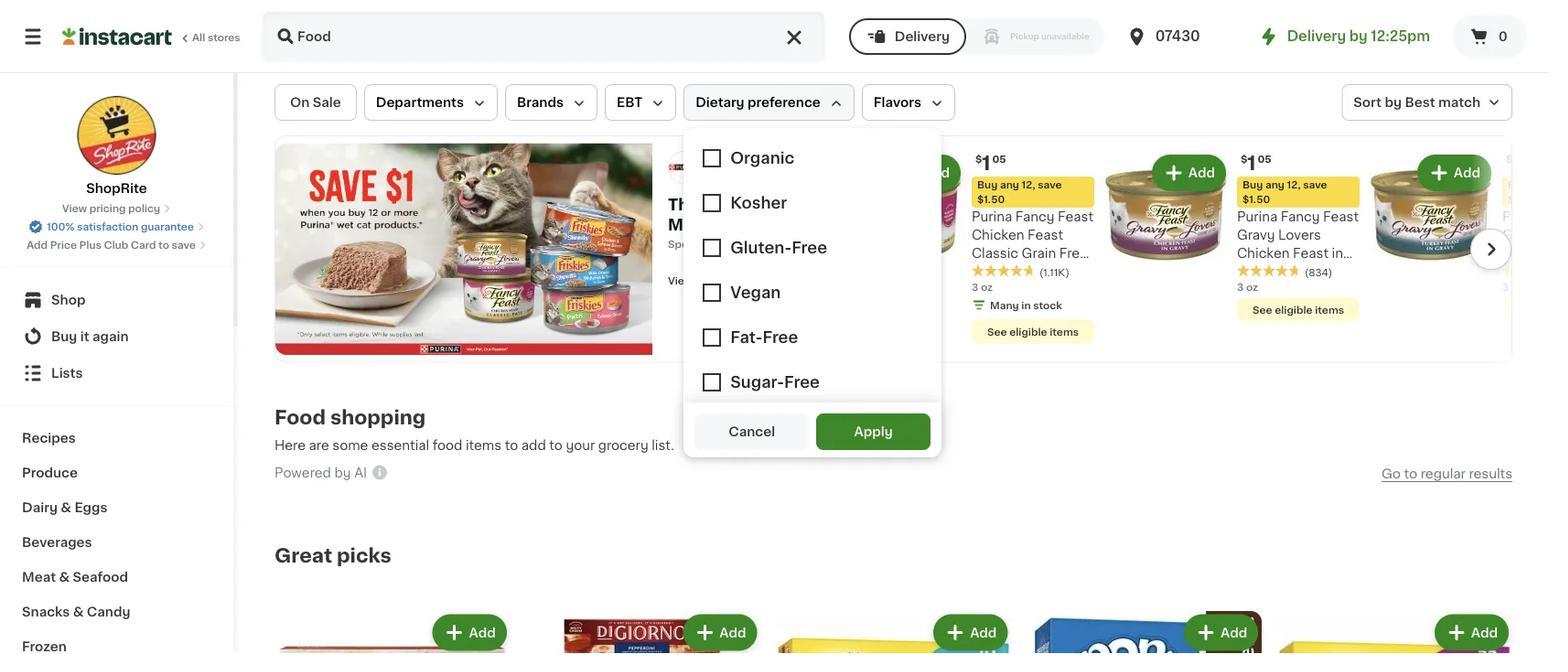 Task type: locate. For each thing, give the bounding box(es) containing it.
the up meowier at the top left of the page
[[668, 197, 699, 213]]

1 vertical spatial chicken
[[1237, 247, 1290, 260]]

buy for purina fancy feast chicken feast classic grain free wet cat food pate
[[977, 180, 998, 190]]

by right sort
[[1385, 96, 1402, 109]]

to right go
[[1404, 468, 1418, 480]]

buy any 12, save $1.50 up lovers
[[1243, 180, 1327, 205]]

2 horizontal spatial items
[[1315, 305, 1344, 315]]

by left '12:25pm'
[[1350, 30, 1368, 43]]

0 horizontal spatial see eligible items button
[[972, 320, 1094, 344]]

cat inside purina fancy feast chicken feast classic grain free wet cat food pate
[[1001, 265, 1024, 278]]

1 vertical spatial see
[[987, 327, 1007, 337]]

1 oz from the left
[[981, 282, 993, 292]]

feast up grain
[[1028, 229, 1063, 242]]

0 horizontal spatial $
[[975, 154, 982, 164]]

1 vertical spatial wet
[[1314, 284, 1340, 296]]

shoprite link
[[76, 95, 157, 198]]

gravy left lovers
[[1237, 229, 1275, 242]]

see eligible items button down the many in stock
[[972, 320, 1094, 344]]

1 3 oz from the left
[[972, 282, 993, 292]]

go to regular results
[[1382, 468, 1513, 480]]

0 horizontal spatial see eligible items
[[987, 327, 1079, 337]]

3 oz from the left
[[1512, 282, 1524, 292]]

the
[[668, 197, 699, 213], [749, 197, 780, 213]]

picks
[[337, 546, 392, 566]]

fancy up lovers
[[1281, 210, 1320, 223]]

beverages
[[22, 536, 92, 549]]

delivery by 12:25pm link
[[1258, 26, 1430, 48]]

fancy inside purina fancy feast gravy lovers chicken feast in gravy gourmet cat food in wet cat food gravy
[[1281, 210, 1320, 223]]

1 vertical spatial in
[[1300, 284, 1311, 296]]

2 horizontal spatial in
[[1332, 247, 1343, 260]]

2 purina from the left
[[1237, 210, 1278, 223]]

0 horizontal spatial buy any 12, save $1.50
[[977, 180, 1062, 205]]

2 oz from the left
[[1246, 282, 1258, 292]]

add button
[[888, 156, 959, 189], [1154, 156, 1224, 189], [1419, 156, 1490, 189], [434, 616, 505, 649], [685, 616, 755, 649], [935, 616, 1006, 649], [1186, 616, 1257, 649], [1436, 616, 1507, 649]]

2 12, from the left
[[1287, 180, 1301, 190]]

1 horizontal spatial $1.50
[[1243, 194, 1270, 205]]

see eligible items down the many in stock
[[987, 327, 1079, 337]]

the more the meowier image
[[275, 143, 652, 355]]

2 1 from the left
[[1248, 153, 1256, 172]]

1 horizontal spatial fancy
[[1281, 210, 1320, 223]]

ebt
[[617, 96, 643, 109]]

items right food
[[466, 439, 502, 452]]

2 horizontal spatial 3
[[1503, 282, 1509, 292]]

2 horizontal spatial oz
[[1512, 282, 1524, 292]]

to left add
[[505, 439, 518, 452]]

by inside 'field'
[[1385, 96, 1402, 109]]

$1.50 up classic
[[977, 194, 1005, 205]]

2 horizontal spatial 3 oz
[[1503, 282, 1524, 292]]

1 horizontal spatial see eligible items
[[1253, 305, 1344, 315]]

0 horizontal spatial 1
[[982, 153, 991, 172]]

12, up lovers
[[1287, 180, 1301, 190]]

candy
[[87, 606, 130, 619]]

0 vertical spatial &
[[61, 501, 71, 514]]

0 horizontal spatial see
[[987, 327, 1007, 337]]

eligible down gourmet
[[1275, 305, 1313, 315]]

delivery for delivery
[[895, 30, 950, 43]]

0 vertical spatial in
[[1332, 247, 1343, 260]]

snacks & candy link
[[11, 595, 222, 630]]

eggs
[[74, 501, 107, 514]]

0 vertical spatial by
[[1350, 30, 1368, 43]]

2 3 from the left
[[1237, 282, 1244, 292]]

save up purina fancy feast chicken feast classic grain free wet cat food pate
[[1038, 180, 1062, 190]]

in
[[1332, 247, 1343, 260], [1300, 284, 1311, 296], [1022, 300, 1031, 310]]

results
[[1469, 468, 1513, 480]]

shoprite logo image
[[76, 95, 157, 176]]

100%
[[47, 222, 75, 232]]

2 horizontal spatial $
[[1506, 154, 1513, 164]]

1 horizontal spatial $ 1 05
[[1241, 153, 1272, 172]]

2 horizontal spatial by
[[1385, 96, 1402, 109]]

buy any 12, save $1.50 up purina fancy feast chicken feast classic grain free wet cat food pate
[[977, 180, 1062, 205]]

& for dairy
[[61, 501, 71, 514]]

& left candy
[[73, 606, 84, 619]]

2 $ from the left
[[1241, 154, 1248, 164]]

delivery inside button
[[895, 30, 950, 43]]

in left stock
[[1022, 300, 1031, 310]]

2 horizontal spatial purina
[[1503, 210, 1543, 223]]

1 $ 1 05 from the left
[[975, 153, 1006, 172]]

all
[[192, 32, 205, 43], [695, 276, 708, 286]]

0 horizontal spatial save
[[172, 240, 196, 250]]

items for pate
[[1050, 327, 1079, 337]]

12, for lovers
[[1287, 180, 1301, 190]]

apply
[[854, 426, 893, 438]]

1
[[982, 153, 991, 172], [1248, 153, 1256, 172]]

0
[[1499, 30, 1508, 43]]

1 05 from the left
[[992, 154, 1006, 164]]

1 $ from the left
[[975, 154, 982, 164]]

oz
[[981, 282, 993, 292], [1246, 282, 1258, 292], [1512, 282, 1524, 292]]

price
[[50, 240, 77, 250]]

0 horizontal spatial 05
[[992, 154, 1006, 164]]

0 vertical spatial cat
[[1001, 265, 1024, 278]]

policy
[[128, 204, 160, 214]]

purina inside purina fancy feast gravy lovers chicken feast in gravy gourmet cat food in wet cat food gravy
[[1237, 210, 1278, 223]]

1 horizontal spatial buy
[[977, 180, 998, 190]]

delivery by 12:25pm
[[1287, 30, 1430, 43]]

feast up gourmet
[[1293, 247, 1329, 260]]

1 vertical spatial see eligible items
[[987, 327, 1079, 337]]

0 horizontal spatial the
[[668, 197, 699, 213]]

all stores link
[[62, 11, 242, 62]]

1 vertical spatial &
[[59, 571, 70, 584]]

1 any from the left
[[1000, 180, 1019, 190]]

some
[[332, 439, 368, 452]]

1 vertical spatial gravy
[[1237, 265, 1275, 278]]

2 vertical spatial by
[[334, 467, 351, 479]]

0 horizontal spatial 3 oz
[[972, 282, 993, 292]]

by inside "link"
[[1350, 30, 1368, 43]]

3 oz for wet
[[972, 282, 993, 292]]

buy
[[977, 180, 998, 190], [1243, 180, 1263, 190], [51, 330, 77, 343]]

1 horizontal spatial any
[[1266, 180, 1285, 190]]

product group
[[836, 151, 1094, 347], [1102, 151, 1360, 325], [1367, 151, 1549, 325], [275, 611, 510, 654], [525, 611, 761, 654], [776, 611, 1012, 654], [1026, 611, 1262, 654], [1277, 611, 1513, 654]]

eligible
[[1275, 305, 1313, 315], [1010, 327, 1047, 337]]

meowier
[[668, 217, 739, 233]]

add
[[923, 167, 950, 179], [1188, 167, 1215, 179], [1454, 167, 1481, 179], [27, 240, 48, 250], [469, 626, 496, 639], [720, 626, 746, 639], [970, 626, 997, 639], [1221, 626, 1247, 639], [1471, 626, 1498, 639]]

see eligible items button for food
[[1237, 298, 1360, 322]]

see eligible items for food
[[1253, 305, 1344, 315]]

0 horizontal spatial 3
[[972, 282, 978, 292]]

1 1 from the left
[[982, 153, 991, 172]]

3 purina from the left
[[1503, 210, 1543, 223]]

all down nsored
[[695, 276, 708, 286]]

1 horizontal spatial items
[[1050, 327, 1079, 337]]

see eligible items button
[[1237, 298, 1360, 322], [972, 320, 1094, 344]]

add price plus club card to save
[[27, 240, 196, 250]]

purina inside purina fancy feast chicken feast classic grain free wet cat food pate
[[972, 210, 1012, 223]]

the right more
[[749, 197, 780, 213]]

apply button
[[816, 414, 931, 450]]

best
[[1405, 96, 1435, 109]]

1 horizontal spatial eligible
[[1275, 305, 1313, 315]]

& right meat
[[59, 571, 70, 584]]

frozen
[[22, 641, 67, 653]]

wet down classic
[[972, 265, 997, 278]]

fancy
[[1016, 210, 1055, 223], [1281, 210, 1320, 223]]

delivery up flavors dropdown button
[[895, 30, 950, 43]]

see for cat
[[1253, 305, 1272, 315]]

chicken up classic
[[972, 229, 1024, 242]]

0 horizontal spatial any
[[1000, 180, 1019, 190]]

2 horizontal spatial save
[[1303, 180, 1327, 190]]

0 vertical spatial see eligible items
[[1253, 305, 1344, 315]]

recipes
[[22, 432, 76, 445]]

1 horizontal spatial all
[[695, 276, 708, 286]]

0 vertical spatial items
[[1315, 305, 1344, 315]]

delivery left '12:25pm'
[[1287, 30, 1346, 43]]

food shopping
[[275, 408, 426, 427]]

meat
[[22, 571, 56, 584]]

items down (834)
[[1315, 305, 1344, 315]]

2 $ 1 05 from the left
[[1241, 153, 1272, 172]]

1 vertical spatial items
[[1050, 327, 1079, 337]]

items down stock
[[1050, 327, 1079, 337]]

& for snacks
[[73, 606, 84, 619]]

flavors
[[874, 96, 921, 109]]

1 horizontal spatial chicken
[[1237, 247, 1290, 260]]

1 horizontal spatial 05
[[1258, 154, 1272, 164]]

★★★★★
[[972, 265, 1036, 277], [972, 265, 1036, 277], [1237, 265, 1301, 277], [1237, 265, 1301, 277]]

0 horizontal spatial $ 1 05
[[975, 153, 1006, 172]]

0 vertical spatial eligible
[[1275, 305, 1313, 315]]

1 horizontal spatial $
[[1241, 154, 1248, 164]]

gravy down (834)
[[1300, 302, 1338, 315]]

2 fancy from the left
[[1281, 210, 1320, 223]]

wet inside purina fancy feast chicken feast classic grain free wet cat food pate
[[972, 265, 997, 278]]

05
[[992, 154, 1006, 164], [1258, 154, 1272, 164]]

on sale
[[290, 96, 341, 109]]

cat
[[1001, 265, 1024, 278], [1237, 284, 1260, 296], [1237, 302, 1260, 315]]

fancy for lovers
[[1281, 210, 1320, 223]]

any up lovers
[[1266, 180, 1285, 190]]

0 horizontal spatial items
[[466, 439, 502, 452]]

1 vertical spatial eligible
[[1010, 327, 1047, 337]]

2 $1.50 from the left
[[1243, 194, 1270, 205]]

$1.50 for purina fancy feast gravy lovers chicken feast in gravy gourmet cat food in wet cat food gravy
[[1243, 194, 1270, 205]]

100% satisfaction guarantee button
[[28, 216, 205, 234]]

0 horizontal spatial wet
[[972, 265, 997, 278]]

save
[[1038, 180, 1062, 190], [1303, 180, 1327, 190], [172, 240, 196, 250]]

delivery inside "link"
[[1287, 30, 1346, 43]]

great
[[275, 546, 332, 566]]

1 3 from the left
[[972, 282, 978, 292]]

any up purina fancy feast chicken feast classic grain free wet cat food pate
[[1000, 180, 1019, 190]]

food
[[1027, 265, 1060, 278], [1263, 284, 1296, 296], [1263, 302, 1296, 315], [275, 408, 326, 427]]

buy it again link
[[11, 318, 222, 355]]

1 horizontal spatial by
[[1350, 30, 1368, 43]]

by left ai
[[334, 467, 351, 479]]

2 vertical spatial &
[[73, 606, 84, 619]]

1 horizontal spatial 12,
[[1287, 180, 1301, 190]]

0 horizontal spatial oz
[[981, 282, 993, 292]]

0 horizontal spatial by
[[334, 467, 351, 479]]

0 horizontal spatial eligible
[[1010, 327, 1047, 337]]

1 horizontal spatial see eligible items button
[[1237, 298, 1360, 322]]

1 horizontal spatial view
[[668, 276, 693, 286]]

1 horizontal spatial wet
[[1314, 284, 1340, 296]]

1 horizontal spatial 3 oz
[[1237, 282, 1258, 292]]

1 the from the left
[[668, 197, 699, 213]]

05 for purina fancy feast chicken feast classic grain free wet cat food pate
[[992, 154, 1006, 164]]

wet down (834)
[[1314, 284, 1340, 296]]

0 horizontal spatial fancy
[[1016, 210, 1055, 223]]

by for sort
[[1385, 96, 1402, 109]]

0 horizontal spatial delivery
[[895, 30, 950, 43]]

brands button
[[505, 84, 598, 121]]

pate
[[1063, 265, 1092, 278]]

1 horizontal spatial oz
[[1246, 282, 1258, 292]]

save up lovers
[[1303, 180, 1327, 190]]

buy left the 'it'
[[51, 330, 77, 343]]

2 horizontal spatial buy
[[1243, 180, 1263, 190]]

2 05 from the left
[[1258, 154, 1272, 164]]

feast
[[1058, 210, 1094, 223], [1323, 210, 1359, 223], [1028, 229, 1063, 242], [1293, 247, 1329, 260]]

0 horizontal spatial view
[[62, 204, 87, 214]]

12,
[[1022, 180, 1035, 190], [1287, 180, 1301, 190]]

0 horizontal spatial all
[[192, 32, 205, 43]]

1 vertical spatial view
[[668, 276, 693, 286]]

go
[[1382, 468, 1401, 480]]

1 vertical spatial by
[[1385, 96, 1402, 109]]

dietary preference button
[[684, 84, 854, 121]]

in up (834)
[[1332, 247, 1343, 260]]

go to regular results button
[[1382, 467, 1513, 481]]

& for meat
[[59, 571, 70, 584]]

buy up classic
[[977, 180, 998, 190]]

fancy inside purina fancy feast chicken feast classic grain free wet cat food pate
[[1016, 210, 1055, 223]]

buy any 12, save $1.50
[[977, 180, 1062, 205], [1243, 180, 1327, 205]]

on sale button
[[275, 84, 357, 121]]

eligible down the many in stock
[[1010, 327, 1047, 337]]

0 horizontal spatial chicken
[[972, 229, 1024, 242]]

instacart logo image
[[62, 26, 172, 48]]

all stores
[[192, 32, 240, 43]]

2 any from the left
[[1266, 180, 1285, 190]]

your
[[566, 439, 595, 452]]

3 for gravy
[[1237, 282, 1244, 292]]

gravy left gourmet
[[1237, 265, 1275, 278]]

save for feast
[[1038, 180, 1062, 190]]

None search field
[[262, 11, 825, 62]]

&
[[61, 501, 71, 514], [59, 571, 70, 584], [73, 606, 84, 619]]

1 horizontal spatial 1
[[1248, 153, 1256, 172]]

0 horizontal spatial purina
[[972, 210, 1012, 223]]

meat & seafood link
[[11, 560, 222, 595]]

sort
[[1354, 96, 1382, 109]]

eligible for gourmet
[[1275, 305, 1313, 315]]

1 horizontal spatial 3
[[1237, 282, 1244, 292]]

0 horizontal spatial $1.50
[[977, 194, 1005, 205]]

feast up free
[[1058, 210, 1094, 223]]

2 3 oz from the left
[[1237, 282, 1258, 292]]

chicken down lovers
[[1237, 247, 1290, 260]]

see eligible items button down gourmet
[[1237, 298, 1360, 322]]

see eligible items button for pate
[[972, 320, 1094, 344]]

$1.50 up purina fancy feast gravy lovers chicken feast in gravy gourmet cat food in wet cat food gravy
[[1243, 194, 1270, 205]]

0 vertical spatial view
[[62, 204, 87, 214]]

buy up purina fancy feast gravy lovers chicken feast in gravy gourmet cat food in wet cat food gravy
[[1243, 180, 1263, 190]]

0 vertical spatial see
[[1253, 305, 1272, 315]]

0 horizontal spatial 12,
[[1022, 180, 1035, 190]]

delivery
[[1287, 30, 1346, 43], [895, 30, 950, 43]]

fancy up grain
[[1016, 210, 1055, 223]]

1 buy any 12, save $1.50 from the left
[[977, 180, 1062, 205]]

2 vertical spatial in
[[1022, 300, 1031, 310]]

1 for purina fancy feast gravy lovers chicken feast in gravy gourmet cat food in wet cat food gravy
[[1248, 153, 1256, 172]]

12, up purina fancy feast chicken feast classic grain free wet cat food pate
[[1022, 180, 1035, 190]]

3 3 oz from the left
[[1503, 282, 1524, 292]]

in down gourmet
[[1300, 284, 1311, 296]]

gravy
[[1237, 229, 1275, 242], [1237, 265, 1275, 278], [1300, 302, 1338, 315]]

0 vertical spatial chicken
[[972, 229, 1024, 242]]

1 purina from the left
[[972, 210, 1012, 223]]

to
[[158, 240, 169, 250], [505, 439, 518, 452], [549, 439, 563, 452], [1404, 468, 1418, 480]]

$ 1 05 for purina fancy feast gravy lovers chicken feast in gravy gourmet cat food in wet cat food gravy
[[1241, 153, 1272, 172]]

satisfaction
[[77, 222, 138, 232]]

1 fancy from the left
[[1016, 210, 1055, 223]]

1 horizontal spatial see
[[1253, 305, 1272, 315]]

2 buy any 12, save $1.50 from the left
[[1243, 180, 1327, 205]]

& left eggs
[[61, 501, 71, 514]]

sale
[[313, 96, 341, 109]]

$
[[975, 154, 982, 164], [1241, 154, 1248, 164], [1506, 154, 1513, 164]]

brands
[[517, 96, 564, 109]]

0 horizontal spatial in
[[1022, 300, 1031, 310]]

to right add
[[549, 439, 563, 452]]

here are some essential food items to add to your grocery list.
[[275, 439, 674, 452]]

1 12, from the left
[[1022, 180, 1035, 190]]

chicken inside purina fancy feast gravy lovers chicken feast in gravy gourmet cat food in wet cat food gravy
[[1237, 247, 1290, 260]]

1 horizontal spatial the
[[749, 197, 780, 213]]

1 $1.50 from the left
[[977, 194, 1005, 205]]

view up 100%
[[62, 204, 87, 214]]

wet
[[972, 265, 997, 278], [1314, 284, 1340, 296]]

see eligible items down gourmet
[[1253, 305, 1344, 315]]

1 horizontal spatial delivery
[[1287, 30, 1346, 43]]

seafood
[[73, 571, 128, 584]]

1 horizontal spatial buy any 12, save $1.50
[[1243, 180, 1327, 205]]

all left the stores
[[192, 32, 205, 43]]

$ for purina fancy feast gravy lovers chicken feast in gravy gourmet cat food in wet cat food gravy
[[1241, 154, 1248, 164]]

0 vertical spatial wet
[[972, 265, 997, 278]]

save down the guarantee
[[172, 240, 196, 250]]

$1.50 for purina fancy feast chicken feast classic grain free wet cat food pate
[[977, 194, 1005, 205]]

1 horizontal spatial save
[[1038, 180, 1062, 190]]

view down spo
[[668, 276, 693, 286]]

1 horizontal spatial purina
[[1237, 210, 1278, 223]]

see eligible items for pate
[[987, 327, 1079, 337]]

$1.50
[[977, 194, 1005, 205], [1243, 194, 1270, 205]]



Task type: vqa. For each thing, say whether or not it's contained in the screenshot.
the Whip
no



Task type: describe. For each thing, give the bounding box(es) containing it.
3 for wet
[[972, 282, 978, 292]]

dairy & eggs link
[[11, 490, 222, 525]]

food
[[433, 439, 462, 452]]

purina for gravy
[[1237, 210, 1278, 223]]

eligible for cat
[[1010, 327, 1047, 337]]

essential
[[372, 439, 429, 452]]

delivery for delivery by 12:25pm
[[1287, 30, 1346, 43]]

powered
[[275, 467, 331, 479]]

3 $ from the left
[[1506, 154, 1513, 164]]

any for gravy
[[1266, 180, 1285, 190]]

powered by ai
[[275, 467, 367, 479]]

departments button
[[364, 84, 498, 121]]

buy any 12, save $1.50 for lovers
[[1243, 180, 1327, 205]]

items for food
[[1315, 305, 1344, 315]]

buy it again
[[51, 330, 129, 343]]

1 vertical spatial all
[[695, 276, 708, 286]]

purina inside purina f
[[1503, 210, 1543, 223]]

0 vertical spatial all
[[192, 32, 205, 43]]

snacks & candy
[[22, 606, 130, 619]]

by for delivery
[[1350, 30, 1368, 43]]

lists link
[[11, 355, 222, 392]]

dietary preference
[[696, 96, 821, 109]]

food inside purina fancy feast chicken feast classic grain free wet cat food pate
[[1027, 265, 1060, 278]]

lovers
[[1278, 229, 1321, 242]]

add
[[521, 439, 546, 452]]

3 oz for gravy
[[1237, 282, 1258, 292]]

purina fancy feast chicken feast classic grain free wet cat food pate
[[972, 210, 1094, 278]]

regular
[[1421, 468, 1466, 480]]

dairy & eggs
[[22, 501, 107, 514]]

view all
[[668, 276, 708, 286]]

sort by best match
[[1354, 96, 1481, 109]]

(834)
[[1305, 267, 1333, 277]]

wet inside purina fancy feast gravy lovers chicken feast in gravy gourmet cat food in wet cat food gravy
[[1314, 284, 1340, 296]]

2 the from the left
[[749, 197, 780, 213]]

nsored
[[688, 239, 725, 249]]

snacks
[[22, 606, 70, 619]]

100% satisfaction guarantee
[[47, 222, 194, 232]]

plus
[[79, 240, 101, 250]]

$ for purina fancy feast chicken feast classic grain free wet cat food pate
[[975, 154, 982, 164]]

purina f
[[1503, 210, 1549, 315]]

service type group
[[849, 18, 1104, 55]]

match
[[1438, 96, 1481, 109]]

pricing
[[89, 204, 126, 214]]

$ 1 05 for purina fancy feast chicken feast classic grain free wet cat food pate
[[975, 153, 1006, 172]]

any for chicken
[[1000, 180, 1019, 190]]

shopping
[[330, 408, 426, 427]]

are
[[309, 439, 329, 452]]

beverages link
[[11, 525, 222, 560]]

fancy for feast
[[1016, 210, 1055, 223]]

f
[[1546, 210, 1549, 223]]

by for powered
[[334, 467, 351, 479]]

chicken inside purina fancy feast chicken feast classic grain free wet cat food pate
[[972, 229, 1024, 242]]

0 vertical spatial gravy
[[1237, 229, 1275, 242]]

to inside button
[[1404, 468, 1418, 480]]

(1.11k)
[[1040, 267, 1070, 277]]

recipes link
[[11, 421, 222, 456]]

purina for chicken
[[972, 210, 1012, 223]]

many
[[990, 300, 1019, 310]]

3 3 from the left
[[1503, 282, 1509, 292]]

12, for feast
[[1022, 180, 1035, 190]]

preference
[[748, 96, 821, 109]]

see for food
[[987, 327, 1007, 337]]

produce
[[22, 467, 78, 480]]

07430
[[1155, 30, 1200, 43]]

guarantee
[[141, 222, 194, 232]]

0 horizontal spatial buy
[[51, 330, 77, 343]]

1 vertical spatial cat
[[1237, 284, 1260, 296]]

05 for purina fancy feast gravy lovers chicken feast in gravy gourmet cat food in wet cat food gravy
[[1258, 154, 1272, 164]]

1 for purina fancy feast chicken feast classic grain free wet cat food pate
[[982, 153, 991, 172]]

produce link
[[11, 456, 222, 490]]

free
[[1060, 247, 1088, 260]]

save inside add price plus club card to save link
[[172, 240, 196, 250]]

cancel
[[729, 426, 775, 438]]

1 horizontal spatial in
[[1300, 284, 1311, 296]]

on
[[290, 96, 310, 109]]

here
[[275, 439, 306, 452]]

purina image
[[668, 151, 701, 184]]

departments
[[376, 96, 464, 109]]

classic
[[972, 247, 1019, 260]]

07430 button
[[1126, 11, 1236, 62]]

grocery
[[598, 439, 649, 452]]

lists
[[51, 367, 83, 380]]

card
[[131, 240, 156, 250]]

more
[[703, 197, 745, 213]]

save for lovers
[[1303, 180, 1327, 190]]

it
[[80, 330, 89, 343]]

stock
[[1033, 300, 1062, 310]]

meat & seafood
[[22, 571, 128, 584]]

purina fancy feast gravy lovers chicken feast in gravy gourmet cat food in wet cat food gravy
[[1237, 210, 1359, 315]]

the more the meowier spo nsored
[[668, 197, 780, 249]]

ebt button
[[605, 84, 676, 121]]

buy for purina fancy feast gravy lovers chicken feast in gravy gourmet cat food in wet cat food gravy
[[1243, 180, 1263, 190]]

to down the guarantee
[[158, 240, 169, 250]]

gourmet
[[1278, 265, 1336, 278]]

2 vertical spatial gravy
[[1300, 302, 1338, 315]]

dietary
[[696, 96, 745, 109]]

shoprite
[[86, 182, 147, 195]]

0 button
[[1452, 15, 1527, 59]]

feast up (834)
[[1323, 210, 1359, 223]]

ai
[[354, 467, 367, 479]]

again
[[92, 330, 129, 343]]

shop link
[[11, 282, 222, 318]]

list.
[[652, 439, 674, 452]]

buy any 12, save $1.50 for feast
[[977, 180, 1062, 205]]

Best match Sort by field
[[1342, 84, 1513, 121]]

dairy
[[22, 501, 58, 514]]

oz for gravy
[[1246, 282, 1258, 292]]

many in stock
[[990, 300, 1062, 310]]

delivery button
[[849, 18, 966, 55]]

oz for wet
[[981, 282, 993, 292]]

2 vertical spatial cat
[[1237, 302, 1260, 315]]

flavors button
[[862, 84, 955, 121]]

2 vertical spatial items
[[466, 439, 502, 452]]

view for view pricing policy
[[62, 204, 87, 214]]

great picks
[[275, 546, 392, 566]]

Search field
[[264, 13, 823, 60]]

add price plus club card to save link
[[27, 238, 207, 253]]

frozen link
[[11, 630, 222, 654]]

12:25pm
[[1371, 30, 1430, 43]]

view for view all
[[668, 276, 693, 286]]

view pricing policy
[[62, 204, 160, 214]]

powered by ai link
[[275, 463, 389, 486]]



